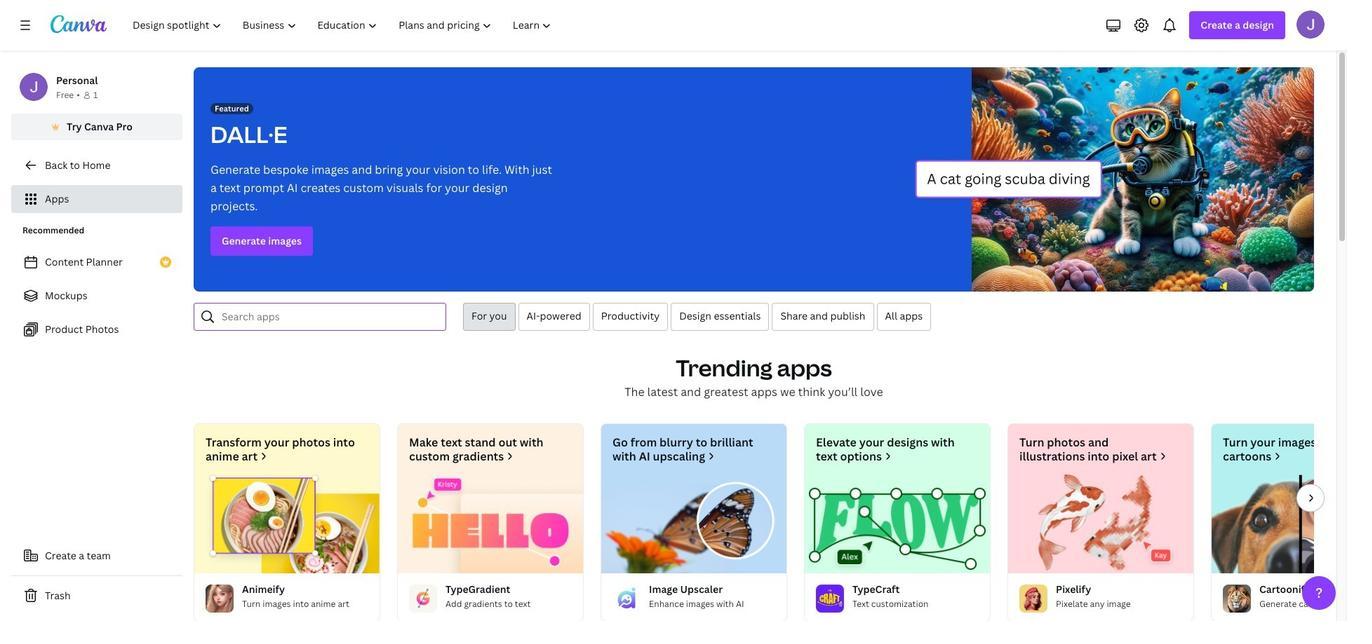 Task type: describe. For each thing, give the bounding box(es) containing it.
1 vertical spatial image upscaler image
[[612, 585, 641, 613]]

0 vertical spatial typecraft image
[[805, 475, 990, 574]]

animeify image
[[206, 585, 234, 613]]

1 vertical spatial typecraft image
[[816, 585, 844, 613]]

an image with a cursor next to a text box containing the prompt "a cat going scuba diving" to generate an image. the generated image of a cat doing scuba diving is behind the text box. image
[[915, 67, 1314, 292]]

1 vertical spatial cartoonify image
[[1223, 585, 1251, 613]]

0 vertical spatial pixelify image
[[1008, 475, 1193, 574]]

Input field to search for apps search field
[[222, 304, 437, 330]]

0 vertical spatial image upscaler image
[[601, 475, 786, 574]]



Task type: locate. For each thing, give the bounding box(es) containing it.
typegradient image
[[398, 475, 583, 574]]

image upscaler image
[[601, 475, 786, 574], [612, 585, 641, 613]]

list
[[11, 248, 182, 344]]

pixelify image
[[1008, 475, 1193, 574], [1019, 585, 1047, 613]]

1 vertical spatial pixelify image
[[1019, 585, 1047, 613]]

jacob simon image
[[1297, 11, 1325, 39]]

animeify image
[[194, 475, 380, 574]]

0 vertical spatial cartoonify image
[[1212, 475, 1347, 574]]

typegradient image
[[409, 585, 437, 613]]

typecraft image
[[805, 475, 990, 574], [816, 585, 844, 613]]

top level navigation element
[[123, 11, 564, 39]]

cartoonify image
[[1212, 475, 1347, 574], [1223, 585, 1251, 613]]



Task type: vqa. For each thing, say whether or not it's contained in the screenshot.
2 filter options selected ELEMENT
no



